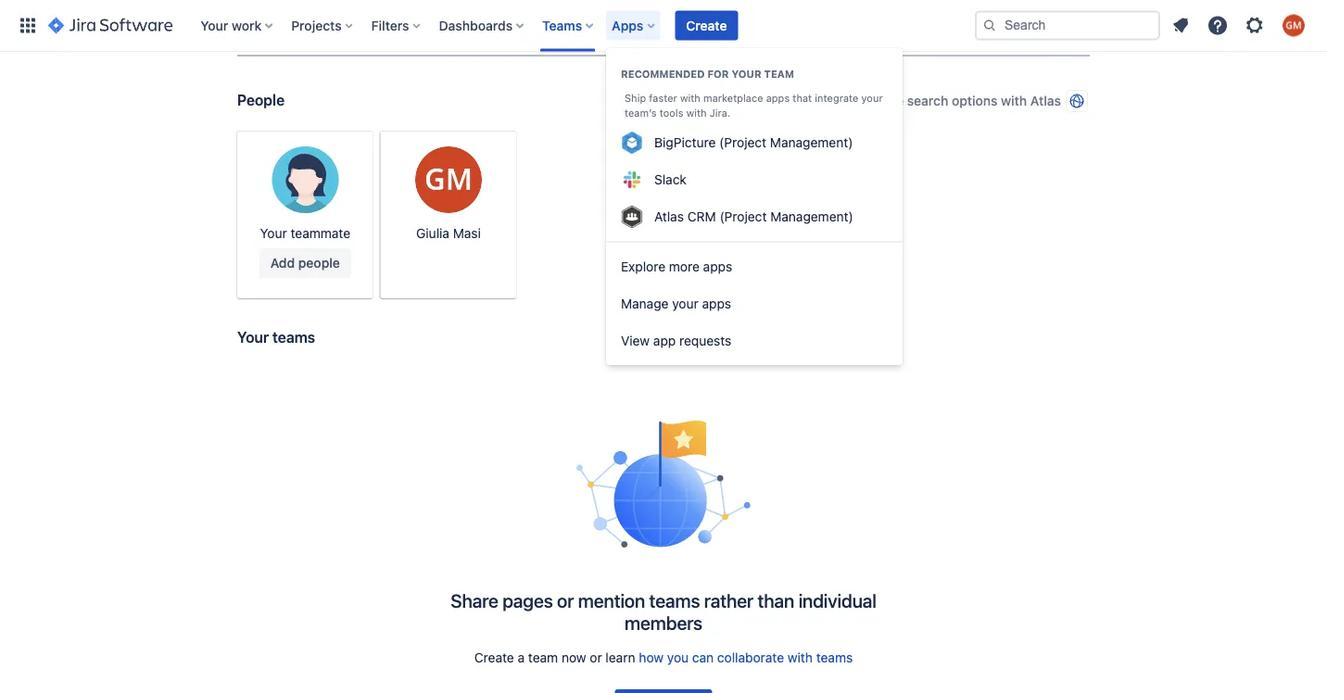 Task type: locate. For each thing, give the bounding box(es) containing it.
(project down jira.
[[719, 135, 767, 150]]

0 horizontal spatial atlas
[[654, 209, 684, 224]]

faster
[[649, 92, 677, 104]]

jira software image
[[48, 14, 173, 37], [48, 14, 173, 37]]

team
[[764, 68, 794, 80], [528, 650, 558, 665]]

atlas left the atlas image
[[1030, 93, 1061, 108]]

slack link
[[606, 161, 903, 198]]

notifications image
[[1170, 14, 1192, 37]]

your down "add people" button
[[237, 329, 269, 346]]

apps
[[612, 18, 643, 33]]

(project down 'slack' link
[[720, 209, 767, 224]]

apps
[[766, 92, 790, 104], [703, 259, 732, 274], [702, 296, 731, 311]]

team up that
[[764, 68, 794, 80]]

2 (project from the top
[[720, 209, 767, 224]]

0 vertical spatial atlas
[[1030, 93, 1061, 108]]

or right now on the left bottom of page
[[590, 650, 602, 665]]

your
[[200, 18, 228, 33], [260, 226, 287, 241], [237, 329, 269, 346]]

atlas
[[1030, 93, 1061, 108], [654, 209, 684, 224]]

manage your apps
[[621, 296, 731, 311]]

0 horizontal spatial teams
[[272, 329, 315, 346]]

apps right more
[[703, 259, 732, 274]]

banner
[[0, 0, 1327, 52]]

0 vertical spatial (project
[[719, 135, 767, 150]]

apps left that
[[766, 92, 790, 104]]

create for create
[[686, 18, 727, 33]]

teams down individual
[[816, 650, 853, 665]]

teams up "members"
[[649, 589, 700, 611]]

1 horizontal spatial atlas
[[1030, 93, 1061, 108]]

explore more apps link
[[606, 248, 903, 285]]

dashboards
[[439, 18, 513, 33]]

a
[[518, 650, 525, 665]]

atlas left crm
[[654, 209, 684, 224]]

1 vertical spatial (project
[[720, 209, 767, 224]]

with right options
[[1001, 93, 1027, 108]]

your down more
[[672, 296, 699, 311]]

2 vertical spatial your
[[237, 329, 269, 346]]

0 vertical spatial apps
[[766, 92, 790, 104]]

apps for manage your apps
[[702, 296, 731, 311]]

0 horizontal spatial create
[[474, 650, 514, 665]]

group
[[606, 48, 903, 241]]

your inside popup button
[[200, 18, 228, 33]]

team right the a
[[528, 650, 558, 665]]

explore more apps
[[621, 259, 732, 274]]

your for your teammate
[[260, 226, 287, 241]]

0 horizontal spatial or
[[557, 589, 574, 611]]

members
[[625, 612, 702, 633]]

app
[[653, 333, 676, 348]]

2 vertical spatial apps
[[702, 296, 731, 311]]

1 horizontal spatial your
[[732, 68, 761, 80]]

0 vertical spatial create
[[686, 18, 727, 33]]

or
[[557, 589, 574, 611], [590, 650, 602, 665]]

masi
[[453, 226, 481, 241]]

marketplace
[[703, 92, 763, 104]]

work
[[232, 18, 262, 33]]

0 vertical spatial team
[[764, 68, 794, 80]]

create inside button
[[686, 18, 727, 33]]

people
[[237, 91, 285, 109]]

1 horizontal spatial create
[[686, 18, 727, 33]]

tools
[[660, 107, 683, 119]]

0 vertical spatial your
[[732, 68, 761, 80]]

1 vertical spatial your
[[861, 92, 883, 104]]

apps inside "explore more apps" link
[[703, 259, 732, 274]]

help image
[[1207, 14, 1229, 37]]

teams button
[[537, 11, 601, 40]]

primary element
[[11, 0, 975, 51]]

how you can collaborate with teams link
[[639, 650, 853, 665]]

jira.
[[710, 107, 731, 119]]

with left jira.
[[686, 107, 707, 119]]

you
[[667, 650, 689, 665]]

1 vertical spatial teams
[[649, 589, 700, 611]]

your inside people element
[[260, 226, 287, 241]]

rather
[[704, 589, 754, 611]]

teams
[[272, 329, 315, 346], [649, 589, 700, 611], [816, 650, 853, 665]]

apps button
[[606, 11, 662, 40]]

with
[[680, 92, 700, 104], [1001, 93, 1027, 108], [686, 107, 707, 119], [788, 650, 813, 665]]

1 vertical spatial your
[[260, 226, 287, 241]]

management) down that
[[770, 135, 853, 150]]

your up add in the top left of the page
[[260, 226, 287, 241]]

bigpicture (project management) link
[[606, 124, 903, 161]]

0 vertical spatial your
[[200, 18, 228, 33]]

0 horizontal spatial team
[[528, 650, 558, 665]]

1 horizontal spatial teams
[[649, 589, 700, 611]]

people element
[[237, 132, 1090, 298]]

your work button
[[195, 11, 280, 40]]

teams
[[542, 18, 582, 33]]

apps inside the manage your apps link
[[702, 296, 731, 311]]

management)
[[770, 135, 853, 150], [770, 209, 853, 224]]

recommended
[[621, 68, 705, 80]]

2 vertical spatial your
[[672, 296, 699, 311]]

apps for explore more apps
[[703, 259, 732, 274]]

that
[[793, 92, 812, 104]]

dashboards button
[[433, 11, 531, 40]]

create up 'recommended for your team'
[[686, 18, 727, 33]]

apps inside ship faster with marketplace apps that integrate your team's tools with jira.
[[766, 92, 790, 104]]

ship faster with marketplace apps that integrate your team's tools with jira.
[[625, 92, 883, 119]]

0 vertical spatial or
[[557, 589, 574, 611]]

your
[[732, 68, 761, 80], [861, 92, 883, 104], [672, 296, 699, 311]]

1 horizontal spatial or
[[590, 650, 602, 665]]

1 vertical spatial apps
[[703, 259, 732, 274]]

1 vertical spatial atlas
[[654, 209, 684, 224]]

more search options with atlas
[[872, 93, 1061, 108]]

0 vertical spatial management)
[[770, 135, 853, 150]]

giulia masi
[[416, 226, 481, 241]]

1 vertical spatial or
[[590, 650, 602, 665]]

manage
[[621, 296, 669, 311]]

or right pages
[[557, 589, 574, 611]]

teams down "add people" button
[[272, 329, 315, 346]]

individual
[[799, 589, 876, 611]]

(project
[[719, 135, 767, 150], [720, 209, 767, 224]]

your up marketplace
[[732, 68, 761, 80]]

more
[[872, 93, 904, 108]]

your teams
[[237, 329, 315, 346]]

1 horizontal spatial team
[[764, 68, 794, 80]]

2 vertical spatial teams
[[816, 650, 853, 665]]

management) down 'slack' link
[[770, 209, 853, 224]]

1 vertical spatial team
[[528, 650, 558, 665]]

1 vertical spatial create
[[474, 650, 514, 665]]

create left the a
[[474, 650, 514, 665]]

your right "integrate"
[[861, 92, 883, 104]]

2 horizontal spatial your
[[861, 92, 883, 104]]

your left "work"
[[200, 18, 228, 33]]

create
[[686, 18, 727, 33], [474, 650, 514, 665]]

apps up requests
[[702, 296, 731, 311]]



Task type: vqa. For each thing, say whether or not it's contained in the screenshot.
"install,"
no



Task type: describe. For each thing, give the bounding box(es) containing it.
learn
[[606, 650, 635, 665]]

team's
[[625, 107, 657, 119]]

than
[[758, 589, 794, 611]]

search image
[[982, 18, 997, 33]]

settings image
[[1244, 14, 1266, 37]]

options
[[952, 93, 998, 108]]

pages
[[503, 589, 553, 611]]

with inside more search options with atlas button
[[1001, 93, 1027, 108]]

projects button
[[286, 11, 360, 40]]

view
[[621, 333, 650, 348]]

create for create a team now or learn how you can collaborate with teams
[[474, 650, 514, 665]]

your for your work
[[200, 18, 228, 33]]

1 vertical spatial management)
[[770, 209, 853, 224]]

for
[[708, 68, 729, 80]]

banner containing your work
[[0, 0, 1327, 52]]

appswitcher icon image
[[17, 14, 39, 37]]

bigpicture
[[654, 135, 716, 150]]

giulia
[[416, 226, 449, 241]]

0 horizontal spatial your
[[672, 296, 699, 311]]

filters
[[371, 18, 409, 33]]

bigpicture (project management)
[[654, 135, 853, 150]]

collaborate
[[717, 650, 784, 665]]

more search options with atlas button
[[871, 86, 1090, 116]]

projects
[[291, 18, 342, 33]]

group containing bigpicture (project management)
[[606, 48, 903, 241]]

atlascmr logo image
[[621, 206, 643, 228]]

share pages or mention teams rather than individual members
[[451, 589, 876, 633]]

with right collaborate at right bottom
[[788, 650, 813, 665]]

Search field
[[975, 11, 1160, 40]]

bigpicture logo image
[[621, 132, 643, 154]]

crm
[[687, 209, 716, 224]]

your profile and settings image
[[1283, 14, 1305, 37]]

your teammate
[[260, 226, 350, 241]]

giulia masi link
[[381, 132, 517, 298]]

requests
[[679, 333, 731, 348]]

add
[[270, 255, 295, 271]]

can
[[692, 650, 714, 665]]

search
[[907, 93, 948, 108]]

your for your teams
[[237, 329, 269, 346]]

now
[[562, 650, 586, 665]]

filters button
[[366, 11, 428, 40]]

your inside ship faster with marketplace apps that integrate your team's tools with jira.
[[861, 92, 883, 104]]

create button
[[675, 11, 738, 40]]

slack
[[654, 172, 687, 187]]

your work
[[200, 18, 262, 33]]

slackforatlassianapp logo image
[[621, 169, 643, 191]]

atlas crm (project management) link
[[606, 198, 903, 235]]

teammate
[[291, 226, 350, 241]]

ship
[[625, 92, 646, 104]]

0 vertical spatial teams
[[272, 329, 315, 346]]

mention
[[578, 589, 645, 611]]

people
[[298, 255, 340, 271]]

add people button
[[259, 248, 351, 278]]

explore
[[621, 259, 666, 274]]

manage your apps link
[[606, 285, 903, 323]]

atlas crm (project management)
[[654, 209, 853, 224]]

view app requests
[[621, 333, 731, 348]]

more
[[669, 259, 700, 274]]

share
[[451, 589, 498, 611]]

or inside share pages or mention teams rather than individual members
[[557, 589, 574, 611]]

atlas image
[[1069, 94, 1084, 108]]

view app requests link
[[606, 323, 903, 360]]

add people
[[270, 255, 340, 271]]

1 (project from the top
[[719, 135, 767, 150]]

create a team now or learn how you can collaborate with teams
[[474, 650, 853, 665]]

how
[[639, 650, 664, 665]]

teams inside share pages or mention teams rather than individual members
[[649, 589, 700, 611]]

recommended for your team
[[621, 68, 794, 80]]

atlas inside button
[[1030, 93, 1061, 108]]

with up "tools"
[[680, 92, 700, 104]]

integrate
[[815, 92, 859, 104]]

2 horizontal spatial teams
[[816, 650, 853, 665]]



